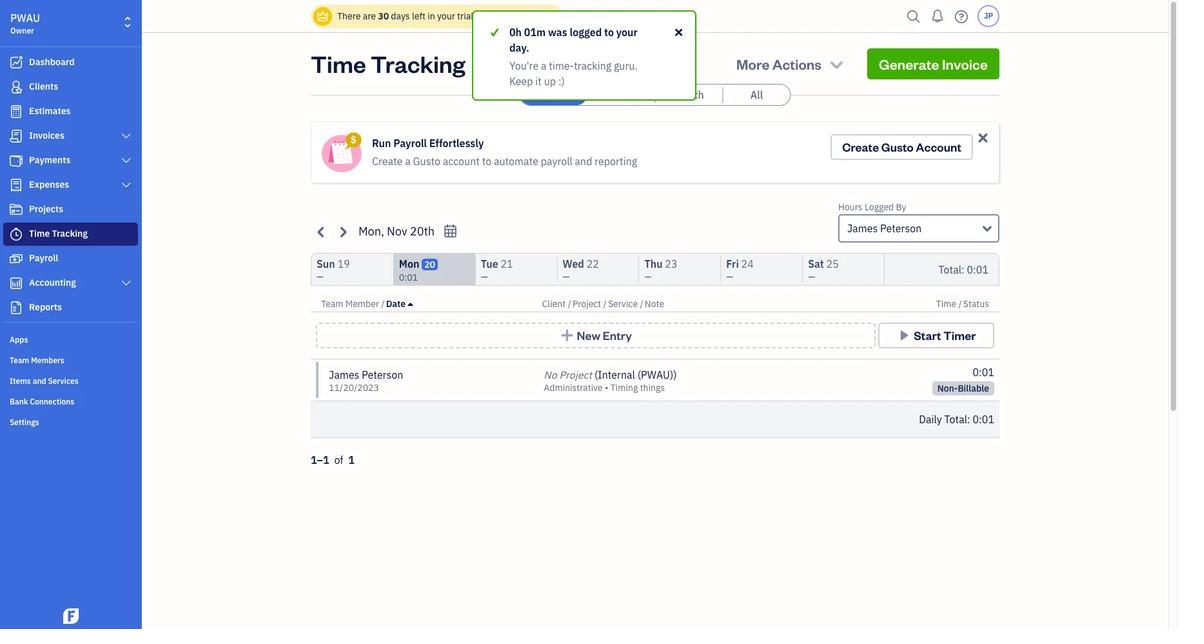 Task type: locate. For each thing, give the bounding box(es) containing it.
3 — from the left
[[563, 271, 570, 283]]

1 vertical spatial payroll
[[29, 252, 58, 264]]

total right daily
[[945, 413, 968, 426]]

4 / from the left
[[640, 298, 644, 310]]

tue
[[481, 257, 499, 270]]

account
[[443, 155, 480, 168]]

time-
[[549, 59, 574, 72]]

timing
[[611, 382, 638, 394]]

chevron large down image inside invoices link
[[120, 131, 132, 141]]

0 horizontal spatial a
[[405, 155, 411, 168]]

/
[[382, 298, 385, 310], [568, 298, 572, 310], [604, 298, 607, 310], [640, 298, 644, 310], [959, 298, 963, 310]]

1 vertical spatial create
[[372, 155, 403, 168]]

create
[[843, 139, 880, 154], [372, 155, 403, 168]]

1 horizontal spatial and
[[575, 155, 593, 168]]

1 vertical spatial peterson
[[362, 368, 403, 381]]

chevron large down image inside expenses link
[[120, 180, 132, 190]]

5 / from the left
[[959, 298, 963, 310]]

1 horizontal spatial gusto
[[882, 139, 914, 154]]

0 horizontal spatial james
[[329, 368, 360, 381]]

0 horizontal spatial and
[[33, 376, 46, 386]]

2 vertical spatial chevron large down image
[[120, 180, 132, 190]]

1 vertical spatial chevron large down image
[[120, 156, 132, 166]]

caretup image
[[408, 299, 413, 309]]

— down tue
[[481, 271, 488, 283]]

0 horizontal spatial close image
[[673, 25, 685, 40]]

create up hours
[[843, 139, 880, 154]]

owner
[[10, 26, 34, 35]]

wed 22 —
[[563, 257, 599, 283]]

1 horizontal spatial peterson
[[881, 222, 922, 235]]

1 vertical spatial and
[[33, 376, 46, 386]]

team for team member /
[[321, 298, 344, 310]]

1 vertical spatial to
[[482, 155, 492, 168]]

and right payroll
[[575, 155, 593, 168]]

project up administrative
[[560, 368, 592, 381]]

4 — from the left
[[645, 271, 652, 283]]

0 vertical spatial a
[[541, 59, 547, 72]]

time left the status at the top right
[[937, 298, 957, 310]]

there
[[337, 10, 361, 22]]

project up new
[[573, 298, 602, 310]]

— for sun
[[317, 271, 324, 283]]

1 horizontal spatial team
[[321, 298, 344, 310]]

to right 'account'
[[482, 155, 492, 168]]

1–1 of 1
[[311, 454, 355, 467]]

total
[[939, 263, 962, 276], [945, 413, 968, 426]]

2 chevron large down image from the top
[[120, 156, 132, 166]]

— down thu
[[645, 271, 652, 283]]

6 — from the left
[[809, 271, 816, 283]]

james up 11/20/2023
[[329, 368, 360, 381]]

0 horizontal spatial team
[[10, 356, 29, 365]]

settings link
[[3, 412, 138, 432]]

0:01 inside the mon 20 0:01
[[399, 272, 418, 283]]

: down billable
[[968, 413, 971, 426]]

3 chevron large down image from the top
[[120, 180, 132, 190]]

0 vertical spatial :
[[962, 263, 965, 276]]

1 horizontal spatial account
[[917, 139, 962, 154]]

1 vertical spatial a
[[405, 155, 411, 168]]

1 horizontal spatial :
[[968, 413, 971, 426]]

team members link
[[3, 350, 138, 370]]

— inside sun 19 —
[[317, 271, 324, 283]]

0 vertical spatial chevron large down image
[[120, 131, 132, 141]]

2 — from the left
[[481, 271, 488, 283]]

3 / from the left
[[604, 298, 607, 310]]

0:01 inside 0:01 non-billable
[[973, 366, 995, 379]]

— inside fri 24 —
[[727, 271, 734, 283]]

dashboard image
[[8, 56, 24, 69]]

connections
[[30, 397, 74, 407]]

to right logged
[[605, 26, 614, 39]]

to inside the 0h 01m was logged to your day. you're a time-tracking guru. keep it up :)
[[605, 26, 614, 39]]

20th
[[410, 224, 435, 239]]

a left 'account'
[[405, 155, 411, 168]]

project
[[573, 298, 602, 310], [560, 368, 592, 381]]

member
[[346, 298, 379, 310]]

james inside dropdown button
[[848, 222, 878, 235]]

time down there
[[311, 48, 366, 79]]

payroll
[[541, 155, 573, 168]]

payroll
[[394, 137, 427, 150], [29, 252, 58, 264]]

0 vertical spatial james
[[848, 222, 878, 235]]

administrative
[[544, 382, 603, 394]]

create down the run
[[372, 155, 403, 168]]

create inside run payroll effortlessly create a gusto account to automate payroll and reporting
[[372, 155, 403, 168]]

search image
[[904, 7, 925, 26]]

estimate image
[[8, 105, 24, 118]]

/ right client
[[568, 298, 572, 310]]

chevron large down image up payments link
[[120, 131, 132, 141]]

plus image
[[560, 329, 575, 342]]

time tracking
[[311, 48, 466, 79], [29, 228, 88, 239]]

30
[[378, 10, 389, 22]]

tracking
[[371, 48, 466, 79], [52, 228, 88, 239]]

0 horizontal spatial time
[[29, 228, 50, 239]]

1 horizontal spatial a
[[541, 59, 547, 72]]

peterson for james peterson 11/20/2023
[[362, 368, 403, 381]]

payments
[[29, 154, 71, 166]]

0 vertical spatial and
[[575, 155, 593, 168]]

tracking inside time tracking link
[[52, 228, 88, 239]]

time right 'timer' icon
[[29, 228, 50, 239]]

/ left note
[[640, 298, 644, 310]]

0 vertical spatial create
[[843, 139, 880, 154]]

chevron large down image for invoices
[[120, 131, 132, 141]]

time tracking down projects link
[[29, 228, 88, 239]]

time link
[[937, 298, 959, 310]]

pwau owner
[[10, 12, 40, 35]]

tracking down projects link
[[52, 228, 88, 239]]

0 vertical spatial account
[[519, 10, 553, 22]]

jp
[[985, 11, 994, 21]]

5 — from the left
[[727, 271, 734, 283]]

0 horizontal spatial peterson
[[362, 368, 403, 381]]

services
[[48, 376, 79, 386]]

peterson up 11/20/2023
[[362, 368, 403, 381]]

team down apps
[[10, 356, 29, 365]]

(
[[595, 368, 598, 381]]

— for fri
[[727, 271, 734, 283]]

start timer
[[915, 328, 977, 343]]

1 vertical spatial total
[[945, 413, 968, 426]]

1 vertical spatial project
[[560, 368, 592, 381]]

your right the in
[[437, 10, 455, 22]]

0 vertical spatial gusto
[[882, 139, 914, 154]]

— down fri
[[727, 271, 734, 283]]

total up time 'link'
[[939, 263, 962, 276]]

peterson
[[881, 222, 922, 235], [362, 368, 403, 381]]

1 horizontal spatial your
[[617, 26, 638, 39]]

2 horizontal spatial time
[[937, 298, 957, 310]]

thu 23 —
[[645, 257, 678, 283]]

1 vertical spatial your
[[617, 26, 638, 39]]

0 vertical spatial to
[[605, 26, 614, 39]]

0 vertical spatial close image
[[673, 25, 685, 40]]

invoice
[[943, 55, 989, 73]]

report image
[[8, 301, 24, 314]]

chevrondown image
[[828, 55, 846, 73]]

1 vertical spatial james
[[329, 368, 360, 381]]

your
[[437, 10, 455, 22], [617, 26, 638, 39]]

19
[[338, 257, 350, 270]]

0 horizontal spatial gusto
[[413, 155, 441, 168]]

all link
[[724, 85, 791, 105]]

mon,
[[359, 224, 384, 239]]

actions
[[773, 55, 822, 73]]

go to help image
[[952, 7, 972, 26]]

mon
[[399, 257, 420, 270]]

0h
[[510, 26, 522, 39]]

sat
[[809, 257, 825, 270]]

status containing 0h 01m was logged to your day.
[[0, 10, 1169, 101]]

payroll inside main element
[[29, 252, 58, 264]]

0 horizontal spatial to
[[482, 155, 492, 168]]

peterson down by
[[881, 222, 922, 235]]

time tracking down 30
[[311, 48, 466, 79]]

— down sat
[[809, 271, 816, 283]]

of
[[335, 454, 344, 467]]

choose a date image
[[443, 224, 458, 239]]

1 vertical spatial tracking
[[52, 228, 88, 239]]

/ left the status at the top right
[[959, 298, 963, 310]]

0 horizontal spatial payroll
[[29, 252, 58, 264]]

1 — from the left
[[317, 271, 324, 283]]

chevron large down image
[[120, 131, 132, 141], [120, 156, 132, 166], [120, 180, 132, 190]]

0:01 down the mon
[[399, 272, 418, 283]]

1 vertical spatial account
[[917, 139, 962, 154]]

a up "it"
[[541, 59, 547, 72]]

date
[[386, 298, 406, 310]]

0 horizontal spatial your
[[437, 10, 455, 22]]

there are 30 days left in your trial. upgrade account
[[337, 10, 553, 22]]

billable
[[959, 383, 990, 394]]

gusto left 'account'
[[413, 155, 441, 168]]

jp button
[[978, 5, 1000, 27]]

— for sat
[[809, 271, 816, 283]]

service
[[609, 298, 638, 310]]

reports
[[29, 301, 62, 313]]

crown image
[[316, 9, 330, 23]]

1 vertical spatial team
[[10, 356, 29, 365]]

11/20/2023
[[329, 382, 379, 394]]

— inside the wed 22 —
[[563, 271, 570, 283]]

timer image
[[8, 228, 24, 241]]

more
[[737, 55, 770, 73]]

peterson for james peterson
[[881, 222, 922, 235]]

team left member
[[321, 298, 344, 310]]

payroll up accounting
[[29, 252, 58, 264]]

items and services link
[[3, 371, 138, 390]]

•
[[605, 382, 609, 394]]

1 horizontal spatial payroll
[[394, 137, 427, 150]]

/ left the service
[[604, 298, 607, 310]]

0 horizontal spatial create
[[372, 155, 403, 168]]

1 horizontal spatial close image
[[976, 130, 991, 145]]

dashboard
[[29, 56, 75, 68]]

account
[[519, 10, 553, 22], [917, 139, 962, 154]]

logged
[[865, 201, 895, 213]]

tracking down left
[[371, 48, 466, 79]]

— down wed
[[563, 271, 570, 283]]

0 vertical spatial tracking
[[371, 48, 466, 79]]

0:01 up billable
[[973, 366, 995, 379]]

keep
[[510, 75, 533, 88]]

1 horizontal spatial james
[[848, 222, 878, 235]]

sun
[[317, 257, 335, 270]]

/ left date
[[382, 298, 385, 310]]

:
[[962, 263, 965, 276], [968, 413, 971, 426]]

: up time / status on the top of page
[[962, 263, 965, 276]]

— down sun
[[317, 271, 324, 283]]

gusto up by
[[882, 139, 914, 154]]

automate
[[494, 155, 539, 168]]

01m
[[524, 26, 546, 39]]

0 vertical spatial peterson
[[881, 222, 922, 235]]

1 horizontal spatial to
[[605, 26, 614, 39]]

23
[[666, 257, 678, 270]]

1 horizontal spatial time
[[311, 48, 366, 79]]

up
[[544, 75, 556, 88]]

0 vertical spatial total
[[939, 263, 962, 276]]

0 vertical spatial time
[[311, 48, 366, 79]]

1 vertical spatial time
[[29, 228, 50, 239]]

1 / from the left
[[382, 298, 385, 310]]

and
[[575, 155, 593, 168], [33, 376, 46, 386]]

generate invoice button
[[868, 48, 1000, 79]]

0 vertical spatial project
[[573, 298, 602, 310]]

0h 01m was logged to your day. you're a time-tracking guru. keep it up :)
[[510, 26, 638, 88]]

0 vertical spatial team
[[321, 298, 344, 310]]

james inside the james peterson 11/20/2023
[[329, 368, 360, 381]]

2 / from the left
[[568, 298, 572, 310]]

your up guru.
[[617, 26, 638, 39]]

25
[[827, 257, 839, 270]]

1 vertical spatial gusto
[[413, 155, 441, 168]]

james for james peterson 11/20/2023
[[329, 368, 360, 381]]

0 vertical spatial your
[[437, 10, 455, 22]]

close image
[[673, 25, 685, 40], [976, 130, 991, 145]]

team inside main element
[[10, 356, 29, 365]]

— inside tue 21 —
[[481, 271, 488, 283]]

to
[[605, 26, 614, 39], [482, 155, 492, 168]]

1 vertical spatial time tracking
[[29, 228, 88, 239]]

tracking
[[574, 59, 612, 72]]

payroll right the run
[[394, 137, 427, 150]]

and right items
[[33, 376, 46, 386]]

peterson inside the james peterson 11/20/2023
[[362, 368, 403, 381]]

1 horizontal spatial create
[[843, 139, 880, 154]]

james down "hours logged by"
[[848, 222, 878, 235]]

0 horizontal spatial time tracking
[[29, 228, 88, 239]]

2 vertical spatial time
[[937, 298, 957, 310]]

0 horizontal spatial tracking
[[52, 228, 88, 239]]

1 chevron large down image from the top
[[120, 131, 132, 141]]

peterson inside james peterson dropdown button
[[881, 222, 922, 235]]

0 vertical spatial time tracking
[[311, 48, 466, 79]]

status
[[0, 10, 1169, 101]]

nov
[[387, 224, 408, 239]]

fri
[[727, 257, 739, 270]]

check image
[[489, 25, 501, 40]]

24
[[742, 257, 754, 270]]

chevron large down image down payments link
[[120, 180, 132, 190]]

james
[[848, 222, 878, 235], [329, 368, 360, 381]]

— inside the sat 25 —
[[809, 271, 816, 283]]

chevron large down image up expenses link at the top of the page
[[120, 156, 132, 166]]

— inside 'thu 23 —'
[[645, 271, 652, 283]]

0 vertical spatial payroll
[[394, 137, 427, 150]]

new entry
[[577, 328, 632, 343]]

team for team members
[[10, 356, 29, 365]]



Task type: describe. For each thing, give the bounding box(es) containing it.
0:01 down billable
[[973, 413, 995, 426]]

day.
[[510, 41, 530, 54]]

create gusto account button
[[831, 134, 974, 160]]

client image
[[8, 81, 24, 94]]

0:01 non-billable
[[938, 366, 995, 394]]

james for james peterson
[[848, 222, 878, 235]]

new entry button
[[316, 323, 876, 348]]

20
[[425, 259, 436, 270]]

was
[[548, 26, 568, 39]]

hours logged by
[[839, 201, 907, 213]]

1
[[349, 454, 355, 467]]

previous day image
[[314, 224, 329, 239]]

guru.
[[614, 59, 638, 72]]

to inside run payroll effortlessly create a gusto account to automate payroll and reporting
[[482, 155, 492, 168]]

are
[[363, 10, 376, 22]]

generate
[[880, 55, 940, 73]]

a inside the 0h 01m was logged to your day. you're a time-tracking guru. keep it up :)
[[541, 59, 547, 72]]

estimates
[[29, 105, 71, 117]]

settings
[[10, 418, 39, 427]]

gusto inside button
[[882, 139, 914, 154]]

reports link
[[3, 296, 138, 319]]

non-
[[938, 383, 959, 394]]

project image
[[8, 203, 24, 216]]

— for wed
[[563, 271, 570, 283]]

(pwau)
[[638, 368, 674, 381]]

22
[[587, 257, 599, 270]]

upgrade account link
[[478, 10, 553, 22]]

0 horizontal spatial :
[[962, 263, 965, 276]]

payment image
[[8, 154, 24, 167]]

— for thu
[[645, 271, 652, 283]]

next day image
[[336, 224, 350, 239]]

apps
[[10, 335, 28, 345]]

mon, nov 20th
[[359, 224, 435, 239]]

bank connections link
[[3, 392, 138, 411]]

1 horizontal spatial time tracking
[[311, 48, 466, 79]]

1 horizontal spatial tracking
[[371, 48, 466, 79]]

notifications image
[[928, 3, 949, 29]]

— for tue
[[481, 271, 488, 283]]

thu
[[645, 257, 663, 270]]

1–1
[[311, 454, 330, 467]]

it
[[536, 75, 542, 88]]

main element
[[0, 0, 174, 629]]

invoices link
[[3, 125, 138, 148]]

logged
[[570, 26, 602, 39]]

items and services
[[10, 376, 79, 386]]

a inside run payroll effortlessly create a gusto account to automate payroll and reporting
[[405, 155, 411, 168]]

chevron large down image for expenses
[[120, 180, 132, 190]]

payroll inside run payroll effortlessly create a gusto account to automate payroll and reporting
[[394, 137, 427, 150]]

0 horizontal spatial account
[[519, 10, 553, 22]]

estimates link
[[3, 100, 138, 123]]

and inside main element
[[33, 376, 46, 386]]

new
[[577, 328, 601, 343]]

left
[[412, 10, 426, 22]]

daily
[[920, 413, 943, 426]]

pwau
[[10, 12, 40, 25]]

more actions button
[[725, 48, 858, 79]]

1 vertical spatial :
[[968, 413, 971, 426]]

project inside the no project ( internal (pwau) ) administrative • timing things
[[560, 368, 592, 381]]

chart image
[[8, 277, 24, 290]]

your inside the 0h 01m was logged to your day. you're a time-tracking guru. keep it up :)
[[617, 26, 638, 39]]

service link
[[609, 298, 640, 310]]

date link
[[386, 298, 413, 310]]

projects link
[[3, 198, 138, 221]]

james peterson button
[[839, 214, 1000, 243]]

fri 24 —
[[727, 257, 754, 283]]

create inside button
[[843, 139, 880, 154]]

accounting link
[[3, 272, 138, 295]]

gusto inside run payroll effortlessly create a gusto account to automate payroll and reporting
[[413, 155, 441, 168]]

entry
[[603, 328, 632, 343]]

trial.
[[458, 10, 476, 22]]

mon 20 0:01
[[399, 257, 436, 283]]

by
[[897, 201, 907, 213]]

total : 0:01
[[939, 263, 989, 276]]

chevron large down image
[[120, 278, 132, 288]]

upgrade
[[481, 10, 516, 22]]

expense image
[[8, 179, 24, 192]]

time tracking inside time tracking link
[[29, 228, 88, 239]]

account inside button
[[917, 139, 962, 154]]

clients
[[29, 81, 58, 92]]

team member /
[[321, 298, 385, 310]]

21
[[501, 257, 513, 270]]

time inside main element
[[29, 228, 50, 239]]

expenses
[[29, 179, 69, 190]]

more actions
[[737, 55, 822, 73]]

note
[[645, 298, 665, 310]]

hours
[[839, 201, 863, 213]]

time / status
[[937, 298, 990, 310]]

start
[[915, 328, 942, 343]]

days
[[391, 10, 410, 22]]

create gusto account
[[843, 139, 962, 154]]

no
[[544, 368, 557, 381]]

client
[[542, 298, 566, 310]]

accounting
[[29, 277, 76, 288]]

expenses link
[[3, 174, 138, 197]]

and inside run payroll effortlessly create a gusto account to automate payroll and reporting
[[575, 155, 593, 168]]

money image
[[8, 252, 24, 265]]

team members
[[10, 356, 64, 365]]

run payroll effortlessly create a gusto account to automate payroll and reporting
[[372, 137, 638, 168]]

play image
[[897, 329, 912, 342]]

reporting
[[595, 155, 638, 168]]

time tracking link
[[3, 223, 138, 246]]

run
[[372, 137, 391, 150]]

in
[[428, 10, 435, 22]]

projects
[[29, 203, 63, 215]]

0:01 up the status at the top right
[[968, 263, 989, 276]]

members
[[31, 356, 64, 365]]

close image inside status
[[673, 25, 685, 40]]

no project ( internal (pwau) ) administrative • timing things
[[544, 368, 677, 394]]

chevron large down image for payments
[[120, 156, 132, 166]]

invoices
[[29, 130, 64, 141]]

timer
[[944, 328, 977, 343]]

freshbooks image
[[61, 609, 81, 624]]

invoice image
[[8, 130, 24, 143]]

bank connections
[[10, 397, 74, 407]]

status
[[964, 298, 990, 310]]

1 vertical spatial close image
[[976, 130, 991, 145]]



Task type: vqa. For each thing, say whether or not it's contained in the screenshot.
the bottommost ADDRESS
no



